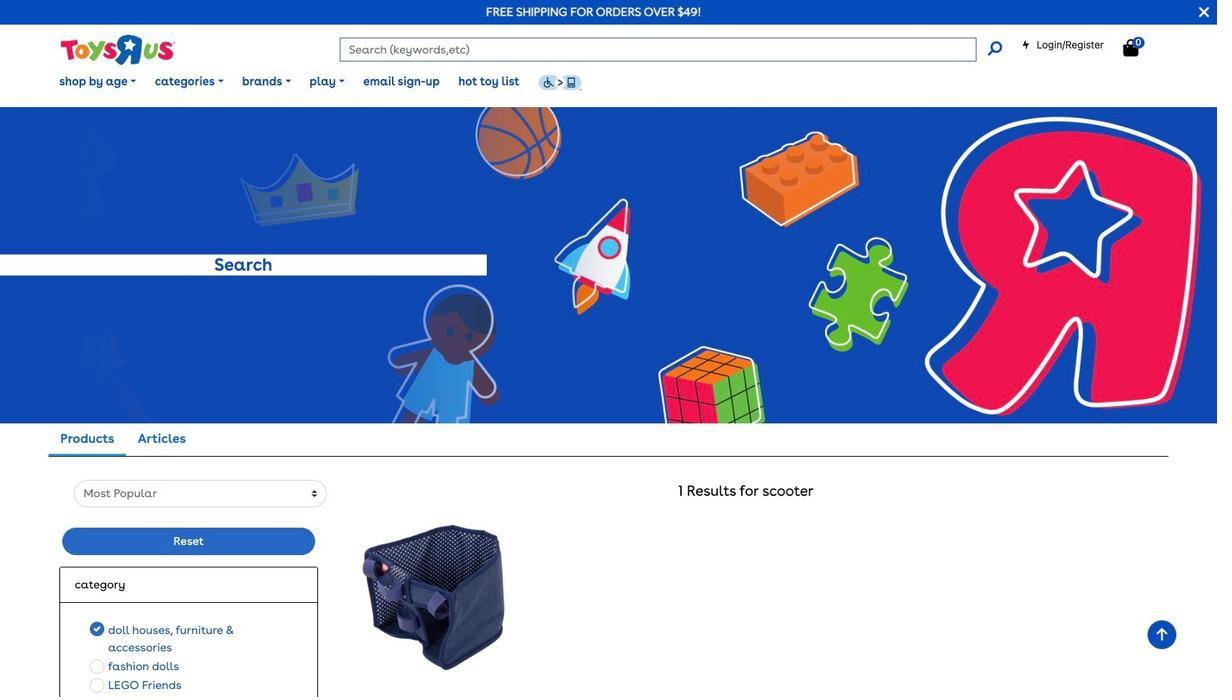 Task type: vqa. For each thing, say whether or not it's contained in the screenshot.
the Skip Hop Zoo 3-in-1 Ride-On Unicorn Toy Scooter image
no



Task type: describe. For each thing, give the bounding box(es) containing it.
shopping bag image
[[1123, 39, 1138, 57]]

gotz bike seat blue clouds - for dolls up to 20 in image
[[361, 525, 506, 671]]

close button image
[[1199, 4, 1209, 20]]



Task type: locate. For each thing, give the bounding box(es) containing it.
main content
[[0, 107, 1217, 698]]

Enter Keyword or Item No. search field
[[340, 38, 976, 62]]

this icon serves as a link to download the essential accessibility assistive technology app for individuals with physical disabilities. it is featured as part of our commitment to diversity and inclusion. image
[[538, 75, 582, 91]]

category element
[[75, 577, 303, 594]]

toys r us image
[[60, 34, 175, 66]]

menu bar
[[50, 57, 1217, 107]]

tab list
[[49, 424, 198, 457]]

None search field
[[340, 38, 1002, 62]]



